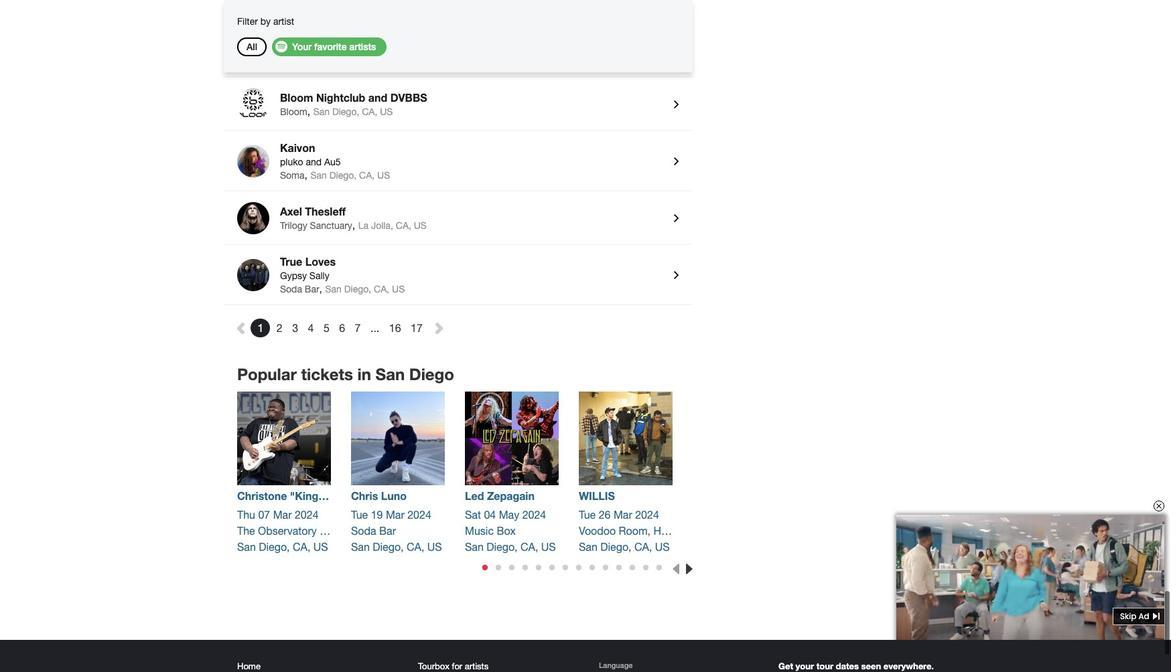 Task type: vqa. For each thing, say whether or not it's contained in the screenshot.


Task type: locate. For each thing, give the bounding box(es) containing it.
, for pluko
[[305, 167, 308, 179]]

san inside willis tue 26 mar 2024 voodoo room, house of blues san diego, ca, us
[[579, 539, 598, 551]]

1 horizontal spatial box
[[497, 523, 516, 535]]

ca, inside 'chris luno tue 19 mar 2024 soda bar san diego, ca, us'
[[407, 539, 424, 551]]

luno
[[381, 488, 407, 500]]

many
[[302, 36, 329, 48]]

filter by artist
[[237, 16, 294, 27]]

all
[[247, 41, 257, 52]]

gypsy
[[280, 269, 307, 279]]

1 horizontal spatial soda
[[351, 523, 376, 535]]

too many zooz live image
[[237, 33, 269, 65]]

san down zooz
[[331, 51, 347, 62]]

diego, down 19
[[373, 539, 404, 551]]

soda bar link
[[280, 282, 319, 293]]

san down 'the'
[[237, 539, 256, 551]]

0 vertical spatial box
[[308, 51, 325, 62]]

0 horizontal spatial and
[[306, 155, 322, 166]]

2024 inside 'led zepagain sat 04 may 2024 music box san diego, ca, us'
[[523, 507, 546, 519]]

0 vertical spatial bar
[[305, 282, 319, 293]]

artists for tourbox for artists
[[465, 660, 489, 670]]

3 mar from the left
[[614, 507, 632, 519]]

and inside bloom nightclub and dvbbs bloom , san diego, ca, us
[[368, 89, 388, 102]]

tickets
[[301, 363, 353, 382]]

ca, down observatory
[[293, 539, 311, 551]]

diego, inside 'led zepagain sat 04 may 2024 music box san diego, ca, us'
[[487, 539, 518, 551]]

ca, down led zepagain link
[[521, 539, 538, 551]]

san inside 'led zepagain sat 04 may 2024 music box san diego, ca, us'
[[465, 539, 484, 551]]

ca, inside willis tue 26 mar 2024 voodoo room, house of blues san diego, ca, us
[[635, 539, 652, 551]]

bar down 19
[[379, 523, 396, 535]]

us down house at the bottom of page
[[655, 539, 670, 551]]

music down too
[[280, 51, 305, 62]]

0 horizontal spatial mar
[[273, 507, 292, 519]]

1 vertical spatial bloom
[[280, 105, 307, 115]]

us inside too many zooz music box , san diego, ca, us
[[397, 51, 410, 62]]

, down many
[[325, 50, 328, 62]]

us down the chris luno link
[[427, 539, 442, 551]]

us inside willis tue 26 mar 2024 voodoo room, house of blues san diego, ca, us
[[655, 539, 670, 551]]

1 mar from the left
[[273, 507, 292, 519]]

bar down sally
[[305, 282, 319, 293]]

0 horizontal spatial music
[[280, 51, 305, 62]]

diego, up 7 link
[[344, 282, 371, 293]]

and inside kaivon pluko and au5 soma , san diego, ca, us
[[306, 155, 322, 166]]

bloom up bloom link
[[280, 89, 313, 102]]

2024 up room,
[[635, 507, 659, 519]]

dvbbs
[[391, 89, 427, 102]]

bar inside 'chris luno tue 19 mar 2024 soda bar san diego, ca, us'
[[379, 523, 396, 535]]

skip ad
[[1121, 611, 1150, 623]]

blues
[[700, 523, 727, 535]]

ca, down nightclub
[[362, 105, 378, 115]]

sanctuary
[[310, 218, 352, 229]]

, left la
[[352, 217, 355, 229]]

1 tue from the left
[[351, 507, 368, 519]]

us inside true loves gypsy sally soda bar , san diego, ca, us
[[392, 282, 405, 293]]

artists for your favorite artists
[[349, 41, 376, 52]]

seen
[[862, 659, 881, 670]]

soda
[[280, 282, 302, 293], [351, 523, 376, 535]]

1 vertical spatial box
[[497, 523, 516, 535]]

diego, down may
[[487, 539, 518, 551]]

willis tue 26 mar 2024 voodoo room, house of blues san diego, ca, us
[[579, 488, 727, 551]]

us inside 'chris luno tue 19 mar 2024 soda bar san diego, ca, us'
[[427, 539, 442, 551]]

, for nightclub
[[307, 103, 310, 115]]

popular
[[237, 363, 297, 382]]

bloom nightclub and dvbbs bloom , san diego, ca, us
[[280, 89, 427, 115]]

4 2024 from the left
[[635, 507, 659, 519]]

observatory
[[258, 523, 317, 535]]

everywhere.
[[884, 659, 934, 670]]

too
[[280, 36, 299, 48]]

0 vertical spatial artists
[[349, 41, 376, 52]]

1 horizontal spatial bar
[[379, 523, 396, 535]]

1 2024 from the left
[[295, 507, 319, 519]]

music
[[280, 51, 305, 62], [465, 523, 494, 535]]

box inside 'led zepagain sat 04 may 2024 music box san diego, ca, us'
[[497, 523, 516, 535]]

mar inside christone "kingfish" ingram thu 07 mar 2024 the observatory north park san diego, ca, us
[[273, 507, 292, 519]]

2
[[277, 320, 283, 332]]

diego, down observatory
[[259, 539, 290, 551]]

soma
[[280, 168, 305, 179]]

thesleff
[[305, 203, 346, 216]]

zooz
[[332, 36, 358, 48]]

, up kaivon
[[307, 103, 310, 115]]

tue left 26
[[579, 507, 596, 519]]

ingram
[[345, 488, 381, 500]]

your favorite artists button
[[272, 38, 387, 56]]

1 vertical spatial and
[[306, 155, 322, 166]]

loves
[[305, 253, 336, 266]]

2 tue from the left
[[579, 507, 596, 519]]

home
[[237, 660, 261, 670]]

ca, down room,
[[635, 539, 652, 551]]

2 horizontal spatial mar
[[614, 507, 632, 519]]

ca, up 'axel thesleff trilogy sanctuary , la jolla, ca, us'
[[359, 168, 375, 179]]

0 vertical spatial soda
[[280, 282, 302, 293]]

ca, inside 'led zepagain sat 04 may 2024 music box san diego, ca, us'
[[521, 539, 538, 551]]

, for many
[[325, 50, 328, 62]]

kaivon pluko and au5 soma , san diego, ca, us
[[280, 139, 390, 179]]

ca, up dvbbs
[[379, 51, 395, 62]]

by
[[261, 16, 271, 27]]

2 2024 from the left
[[408, 507, 431, 519]]

0 horizontal spatial soda
[[280, 282, 302, 293]]

and left dvbbs
[[368, 89, 388, 102]]

, inside kaivon pluko and au5 soma , san diego, ca, us
[[305, 167, 308, 179]]

mar up observatory
[[273, 507, 292, 519]]

axel thesleff link
[[280, 203, 663, 218]]

ca, right jolla,
[[396, 218, 411, 229]]

1 vertical spatial soda
[[351, 523, 376, 535]]

0 vertical spatial bloom
[[280, 89, 313, 102]]

music down sat
[[465, 523, 494, 535]]

san down nightclub
[[313, 105, 330, 115]]

tourbox for artists link
[[418, 660, 489, 670]]

san inside too many zooz music box , san diego, ca, us
[[331, 51, 347, 62]]

dates
[[836, 659, 859, 670]]

san down park
[[351, 539, 370, 551]]

true loves live image
[[237, 257, 269, 290]]

and
[[368, 89, 388, 102], [306, 155, 322, 166]]

0 vertical spatial and
[[368, 89, 388, 102]]

san right in
[[376, 363, 405, 382]]

san down au5
[[311, 168, 327, 179]]

home link
[[237, 660, 261, 670]]

2024 right may
[[523, 507, 546, 519]]

sally
[[309, 269, 329, 279]]

mar inside 'chris luno tue 19 mar 2024 soda bar san diego, ca, us'
[[386, 507, 405, 519]]

2024 down christone "kingfish" ingram link
[[295, 507, 319, 519]]

music inside too many zooz music box , san diego, ca, us
[[280, 51, 305, 62]]

1 vertical spatial artists
[[465, 660, 489, 670]]

us
[[397, 51, 410, 62], [380, 105, 393, 115], [377, 168, 390, 179], [414, 218, 427, 229], [392, 282, 405, 293], [313, 539, 328, 551], [427, 539, 442, 551], [541, 539, 556, 551], [655, 539, 670, 551]]

3
[[292, 320, 298, 332]]

chris luno link
[[351, 486, 445, 502]]

0 horizontal spatial bar
[[305, 282, 319, 293]]

2024
[[295, 507, 319, 519], [408, 507, 431, 519], [523, 507, 546, 519], [635, 507, 659, 519]]

san inside 'chris luno tue 19 mar 2024 soda bar san diego, ca, us'
[[351, 539, 370, 551]]

box
[[308, 51, 325, 62], [497, 523, 516, 535]]

0 horizontal spatial artists
[[349, 41, 376, 52]]

san down sally
[[325, 282, 342, 293]]

,
[[325, 50, 328, 62], [307, 103, 310, 115], [305, 167, 308, 179], [352, 217, 355, 229], [319, 281, 322, 293]]

17 link
[[407, 317, 426, 336]]

us down dvbbs
[[380, 105, 393, 115]]

, inside too many zooz music box , san diego, ca, us
[[325, 50, 328, 62]]

artists right for
[[465, 660, 489, 670]]

, inside 'axel thesleff trilogy sanctuary , la jolla, ca, us'
[[352, 217, 355, 229]]

2024 inside willis tue 26 mar 2024 voodoo room, house of blues san diego, ca, us
[[635, 507, 659, 519]]

san
[[331, 51, 347, 62], [313, 105, 330, 115], [311, 168, 327, 179], [325, 282, 342, 293], [376, 363, 405, 382], [237, 539, 256, 551], [351, 539, 370, 551], [465, 539, 484, 551], [579, 539, 598, 551]]

6 link
[[336, 317, 349, 336]]

led zepagain at music box (04 may 24) with the black crowes revival image
[[465, 390, 559, 484]]

ca, down the chris luno link
[[407, 539, 424, 551]]

kaivon live image
[[237, 143, 269, 176]]

2 bloom from the top
[[280, 105, 307, 115]]

ca, inside kaivon pluko and au5 soma , san diego, ca, us
[[359, 168, 375, 179]]

filter
[[237, 16, 258, 27]]

music inside 'led zepagain sat 04 may 2024 music box san diego, ca, us'
[[465, 523, 494, 535]]

artists right favorite
[[349, 41, 376, 52]]

and left au5
[[306, 155, 322, 166]]

box inside too many zooz music box , san diego, ca, us
[[308, 51, 325, 62]]

ca, inside 'axel thesleff trilogy sanctuary , la jolla, ca, us'
[[396, 218, 411, 229]]

0 horizontal spatial tue
[[351, 507, 368, 519]]

, inside true loves gypsy sally soda bar , san diego, ca, us
[[319, 281, 322, 293]]

us right jolla,
[[414, 218, 427, 229]]

1 horizontal spatial music
[[465, 523, 494, 535]]

us down led zepagain link
[[541, 539, 556, 551]]

favorite
[[314, 41, 347, 52]]

, down sally
[[319, 281, 322, 293]]

artists
[[349, 41, 376, 52], [465, 660, 489, 670]]

2024 down the chris luno link
[[408, 507, 431, 519]]

, inside bloom nightclub and dvbbs bloom , san diego, ca, us
[[307, 103, 310, 115]]

us inside 'led zepagain sat 04 may 2024 music box san diego, ca, us'
[[541, 539, 556, 551]]

san inside kaivon pluko and au5 soma , san diego, ca, us
[[311, 168, 327, 179]]

mar right 26
[[614, 507, 632, 519]]

soda down gypsy
[[280, 282, 302, 293]]

, down kaivon
[[305, 167, 308, 179]]

ca, inside christone "kingfish" ingram thu 07 mar 2024 the observatory north park san diego, ca, us
[[293, 539, 311, 551]]

mar inside willis tue 26 mar 2024 voodoo room, house of blues san diego, ca, us
[[614, 507, 632, 519]]

page 1 element
[[251, 317, 270, 336]]

2024 inside christone "kingfish" ingram thu 07 mar 2024 the observatory north park san diego, ca, us
[[295, 507, 319, 519]]

bar
[[305, 282, 319, 293], [379, 523, 396, 535]]

ca,
[[379, 51, 395, 62], [362, 105, 378, 115], [359, 168, 375, 179], [396, 218, 411, 229], [374, 282, 390, 293], [293, 539, 311, 551], [407, 539, 424, 551], [521, 539, 538, 551], [635, 539, 652, 551]]

mar right 19
[[386, 507, 405, 519]]

"kingfish"
[[290, 488, 342, 500]]

17
[[411, 320, 423, 332]]

artists inside 'your favorite artists' button
[[349, 41, 376, 52]]

tab list
[[475, 558, 663, 577]]

tue
[[351, 507, 368, 519], [579, 507, 596, 519]]

mar
[[273, 507, 292, 519], [386, 507, 405, 519], [614, 507, 632, 519]]

ca, up ...
[[374, 282, 390, 293]]

diego, inside bloom nightclub and dvbbs bloom , san diego, ca, us
[[332, 105, 359, 115]]

diego, down zooz
[[350, 51, 377, 62]]

san down sat
[[465, 539, 484, 551]]

ad
[[1139, 611, 1150, 623]]

1 vertical spatial bar
[[379, 523, 396, 535]]

26
[[599, 507, 611, 519]]

bloom up kaivon
[[280, 105, 307, 115]]

your
[[796, 659, 814, 670]]

pagination navigation
[[237, 317, 693, 336]]

us inside 'axel thesleff trilogy sanctuary , la jolla, ca, us'
[[414, 218, 427, 229]]

true
[[280, 253, 302, 266]]

1 vertical spatial music
[[465, 523, 494, 535]]

tue up park
[[351, 507, 368, 519]]

1 horizontal spatial tue
[[579, 507, 596, 519]]

us up 16
[[392, 282, 405, 293]]

0 vertical spatial music
[[280, 51, 305, 62]]

willis
[[579, 488, 615, 500]]

us up jolla,
[[377, 168, 390, 179]]

diego, down voodoo
[[601, 539, 632, 551]]

diego, down nightclub
[[332, 105, 359, 115]]

bar inside true loves gypsy sally soda bar , san diego, ca, us
[[305, 282, 319, 293]]

us up dvbbs
[[397, 51, 410, 62]]

diego, down au5
[[330, 168, 357, 179]]

san down voodoo
[[579, 539, 598, 551]]

bloom
[[280, 89, 313, 102], [280, 105, 307, 115]]

box down many
[[308, 51, 325, 62]]

christone "kingfish" ingram at the observatory north park (07 mar 24) image
[[237, 390, 331, 484]]

2 mar from the left
[[386, 507, 405, 519]]

soda down 19
[[351, 523, 376, 535]]

box down may
[[497, 523, 516, 535]]

3 link
[[289, 317, 302, 336]]

1 horizontal spatial and
[[368, 89, 388, 102]]

3 2024 from the left
[[523, 507, 546, 519]]

san inside true loves gypsy sally soda bar , san diego, ca, us
[[325, 282, 342, 293]]

us inside bloom nightclub and dvbbs bloom , san diego, ca, us
[[380, 105, 393, 115]]

tourbox for artists
[[418, 660, 489, 670]]

0 horizontal spatial box
[[308, 51, 325, 62]]

all link
[[247, 41, 257, 52]]

tourbox
[[418, 660, 450, 670]]

1 horizontal spatial mar
[[386, 507, 405, 519]]

1 horizontal spatial artists
[[465, 660, 489, 670]]

san inside christone "kingfish" ingram thu 07 mar 2024 the observatory north park san diego, ca, us
[[237, 539, 256, 551]]

16
[[389, 320, 401, 332]]

us down north
[[313, 539, 328, 551]]



Task type: describe. For each thing, give the bounding box(es) containing it.
house
[[654, 523, 685, 535]]

07
[[258, 507, 270, 519]]

thu
[[237, 507, 255, 519]]

chris luno and dj poolboi at soda bar (19 mar 24) with sunflwr image
[[351, 390, 445, 484]]

for
[[452, 660, 463, 670]]

diego, inside too many zooz music box , san diego, ca, us
[[350, 51, 377, 62]]

diego, inside 'chris luno tue 19 mar 2024 soda bar san diego, ca, us'
[[373, 539, 404, 551]]

diego, inside willis tue 26 mar 2024 voodoo room, house of blues san diego, ca, us
[[601, 539, 632, 551]]

axel thesleff trilogy sanctuary , la jolla, ca, us
[[280, 203, 427, 229]]

get your tour dates seen everywhere.
[[779, 659, 934, 670]]

axel
[[280, 203, 302, 216]]

music box link
[[280, 51, 325, 62]]

the
[[237, 523, 255, 535]]

...
[[371, 320, 380, 332]]

in
[[358, 363, 371, 382]]

skip
[[1121, 611, 1137, 623]]

la
[[358, 218, 369, 229]]

diego, inside kaivon pluko and au5 soma , san diego, ca, us
[[330, 168, 357, 179]]

language
[[599, 659, 633, 668]]

christone
[[237, 488, 287, 500]]

7
[[355, 320, 361, 332]]

5 link
[[320, 317, 333, 336]]

kaivon
[[280, 139, 315, 152]]

trilogy sanctuary link
[[280, 218, 352, 229]]

san inside bloom nightclub and dvbbs bloom , san diego, ca, us
[[313, 105, 330, 115]]

1 bloom from the top
[[280, 89, 313, 102]]

tue inside willis tue 26 mar 2024 voodoo room, house of blues san diego, ca, us
[[579, 507, 596, 519]]

and for nightclub
[[368, 89, 388, 102]]

bloom nightclub live image
[[237, 86, 269, 119]]

led
[[465, 488, 484, 500]]

get
[[779, 659, 793, 670]]

bloom link
[[280, 105, 307, 115]]

ca, inside bloom nightclub and dvbbs bloom , san diego, ca, us
[[362, 105, 378, 115]]

chris luno tue 19 mar 2024 soda bar san diego, ca, us
[[351, 488, 442, 551]]

axel thesleff live image
[[237, 200, 269, 233]]

willis link
[[579, 486, 673, 502]]

1
[[258, 320, 264, 332]]

artist
[[273, 16, 294, 27]]

too many zooz music box , san diego, ca, us
[[280, 36, 410, 62]]

4 link
[[305, 317, 317, 336]]

your
[[292, 41, 312, 52]]

true loves gypsy sally soda bar , san diego, ca, us
[[280, 253, 405, 293]]

04
[[484, 507, 496, 519]]

16 link
[[386, 317, 405, 336]]

tour
[[817, 659, 834, 670]]

and for pluko
[[306, 155, 322, 166]]

nightclub
[[316, 89, 365, 102]]

bloom nightclub and dvbbs link
[[280, 89, 663, 104]]

park
[[350, 523, 372, 535]]

us inside kaivon pluko and au5 soma , san diego, ca, us
[[377, 168, 390, 179]]

willis at voodoo room, house of blues (26 mar 24) image
[[579, 390, 673, 484]]

5
[[324, 320, 330, 332]]

may
[[499, 507, 520, 519]]

trilogy
[[280, 218, 307, 229]]

too many zooz link
[[280, 36, 663, 50]]

pluko
[[280, 155, 303, 166]]

6
[[339, 320, 345, 332]]

jolla,
[[371, 218, 393, 229]]

2024 inside 'chris luno tue 19 mar 2024 soda bar san diego, ca, us'
[[408, 507, 431, 519]]

popular tickets in san diego
[[237, 363, 454, 382]]

ca, inside true loves gypsy sally soda bar , san diego, ca, us
[[374, 282, 390, 293]]

north
[[320, 523, 347, 535]]

room,
[[619, 523, 651, 535]]

sat
[[465, 507, 481, 519]]

4
[[308, 320, 314, 332]]

led zepagain link
[[465, 486, 559, 502]]

of
[[688, 523, 697, 535]]

7 link
[[352, 317, 364, 336]]

2 link
[[273, 317, 286, 336]]

diego, inside true loves gypsy sally soda bar , san diego, ca, us
[[344, 282, 371, 293]]

19
[[371, 507, 383, 519]]

tue inside 'chris luno tue 19 mar 2024 soda bar san diego, ca, us'
[[351, 507, 368, 519]]

soda inside 'chris luno tue 19 mar 2024 soda bar san diego, ca, us'
[[351, 523, 376, 535]]

christone "kingfish" ingram link
[[237, 486, 381, 502]]

ca, inside too many zooz music box , san diego, ca, us
[[379, 51, 395, 62]]

zepagain
[[487, 488, 535, 500]]

christone "kingfish" ingram thu 07 mar 2024 the observatory north park san diego, ca, us
[[237, 488, 381, 551]]

diego, inside christone "kingfish" ingram thu 07 mar 2024 the observatory north park san diego, ca, us
[[259, 539, 290, 551]]

us inside christone "kingfish" ingram thu 07 mar 2024 the observatory north park san diego, ca, us
[[313, 539, 328, 551]]

au5
[[324, 155, 341, 166]]

soda inside true loves gypsy sally soda bar , san diego, ca, us
[[280, 282, 302, 293]]

diego
[[409, 363, 454, 382]]

chris
[[351, 488, 378, 500]]



